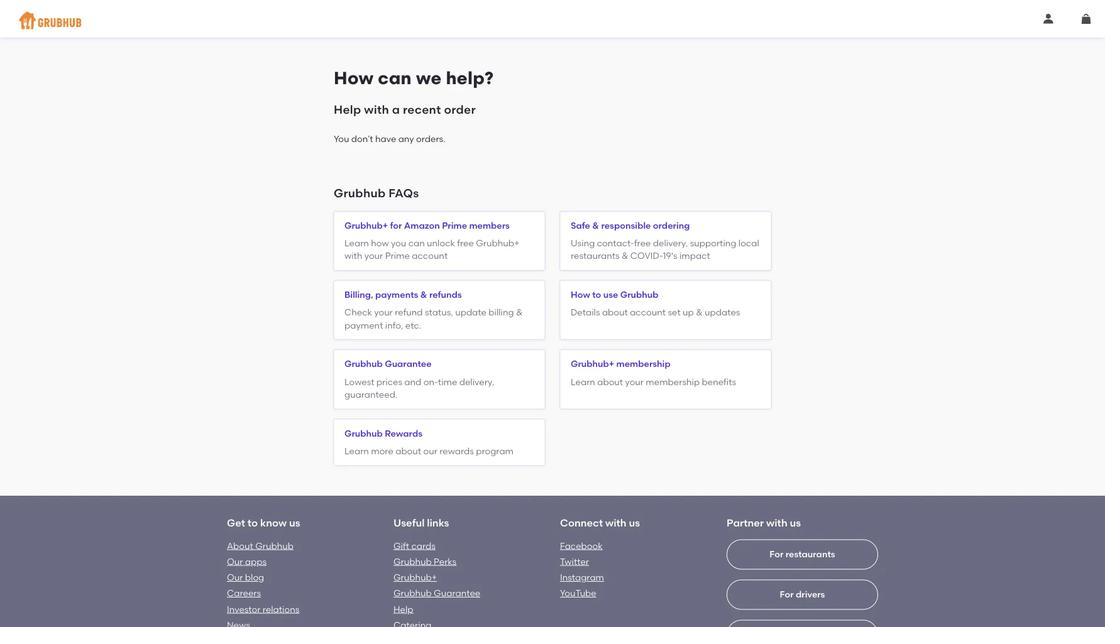Task type: describe. For each thing, give the bounding box(es) containing it.
drivers
[[796, 590, 826, 601]]

0 vertical spatial guarantee
[[385, 359, 432, 370]]

program
[[476, 446, 514, 457]]

investor
[[227, 605, 261, 615]]

gift
[[394, 541, 410, 552]]

facebook twitter instagram youtube
[[561, 541, 605, 599]]

updates
[[705, 307, 741, 318]]

& inside check your refund status, update billing & payment info, etc.
[[516, 307, 523, 318]]

for for for restaurants
[[770, 550, 784, 560]]

us for partner with us
[[790, 517, 802, 530]]

payments
[[376, 290, 419, 300]]

help link
[[394, 605, 414, 615]]

& right safe at right
[[593, 220, 600, 231]]

check your refund status, update billing & payment info, etc.
[[345, 307, 523, 331]]

& right 'up'
[[697, 307, 703, 318]]

prices
[[377, 377, 403, 387]]

youtube
[[561, 589, 597, 599]]

grubhub down grubhub+ link
[[394, 589, 432, 599]]

contact-
[[597, 238, 635, 249]]

members
[[470, 220, 510, 231]]

learn for learn about your membership benefits
[[571, 377, 596, 387]]

impact
[[680, 251, 711, 262]]

safe
[[571, 220, 591, 231]]

grubhub rewards
[[345, 428, 423, 439]]

1 our from the top
[[227, 557, 243, 568]]

details
[[571, 307, 600, 318]]

responsible
[[602, 220, 651, 231]]

grubhub up lowest
[[345, 359, 383, 370]]

learn how you can unlock free grubhub+ with your prime account
[[345, 238, 520, 262]]

about for learn
[[598, 377, 624, 387]]

free inside learn how you can unlock free grubhub+ with your prime account
[[458, 238, 474, 249]]

youtube link
[[561, 589, 597, 599]]

more
[[371, 446, 394, 457]]

learn about your membership benefits
[[571, 377, 737, 387]]

lowest
[[345, 377, 375, 387]]

grubhub logo image
[[19, 8, 82, 33]]

help inside gift cards grubhub perks grubhub+ grubhub guarantee help
[[394, 605, 414, 615]]

orders.
[[416, 134, 446, 144]]

know
[[260, 517, 287, 530]]

info,
[[385, 320, 404, 331]]

help with a recent order
[[334, 103, 476, 117]]

about
[[227, 541, 253, 552]]

restaurants inside using contact-free delivery, supporting local restaurants & covid-19's impact
[[571, 251, 620, 262]]

grubhub perks link
[[394, 557, 457, 568]]

a
[[392, 103, 400, 117]]

facebook
[[561, 541, 603, 552]]

instagram
[[561, 573, 605, 583]]

to for get
[[248, 517, 258, 530]]

how for how can we help?
[[334, 68, 374, 89]]

rewards
[[385, 428, 423, 439]]

refund
[[395, 307, 423, 318]]

19's
[[663, 251, 678, 262]]

on-
[[424, 377, 438, 387]]

gift cards link
[[394, 541, 436, 552]]

refunds
[[430, 290, 462, 300]]

don't
[[352, 134, 373, 144]]

update
[[456, 307, 487, 318]]

for
[[390, 220, 402, 231]]

how
[[371, 238, 389, 249]]

grubhub+ inside gift cards grubhub perks grubhub+ grubhub guarantee help
[[394, 573, 437, 583]]

connect with us
[[561, 517, 640, 530]]

how for how to use grubhub
[[571, 290, 591, 300]]

instagram link
[[561, 573, 605, 583]]

payment
[[345, 320, 383, 331]]

help?
[[446, 68, 494, 89]]

2 our from the top
[[227, 573, 243, 583]]

careers
[[227, 589, 261, 599]]

small image
[[1044, 14, 1054, 24]]

links
[[427, 517, 449, 530]]

1 us from the left
[[289, 517, 300, 530]]

for restaurants link
[[727, 540, 879, 628]]

billing,
[[345, 290, 373, 300]]

grubhub+ membership
[[571, 359, 671, 370]]

relations
[[263, 605, 300, 615]]

benefits
[[702, 377, 737, 387]]

careers link
[[227, 589, 261, 599]]

your inside check your refund status, update billing & payment info, etc.
[[375, 307, 393, 318]]

about grubhub link
[[227, 541, 294, 552]]

billing, payments & refunds
[[345, 290, 462, 300]]

with for connect
[[606, 517, 627, 530]]

time
[[438, 377, 458, 387]]

you
[[391, 238, 407, 249]]

grubhub guarantee
[[345, 359, 432, 370]]

rewards
[[440, 446, 474, 457]]

useful
[[394, 517, 425, 530]]

gift cards grubhub perks grubhub+ grubhub guarantee help
[[394, 541, 481, 615]]

grubhub down the gift cards link
[[394, 557, 432, 568]]

investor                                     relations link
[[227, 605, 300, 615]]

blog
[[245, 573, 264, 583]]

and
[[405, 377, 422, 387]]

with inside learn how you can unlock free grubhub+ with your prime account
[[345, 251, 363, 262]]

delivery, inside using contact-free delivery, supporting local restaurants & covid-19's impact
[[654, 238, 688, 249]]

supporting
[[691, 238, 737, 249]]

0 vertical spatial membership
[[617, 359, 671, 370]]

twitter
[[561, 557, 589, 568]]

partner
[[727, 517, 765, 530]]

grubhub guarantee link
[[394, 589, 481, 599]]

& left refunds
[[421, 290, 428, 300]]

grubhub+ up how
[[345, 220, 388, 231]]

set
[[668, 307, 681, 318]]



Task type: locate. For each thing, give the bounding box(es) containing it.
with up billing,
[[345, 251, 363, 262]]

0 horizontal spatial help
[[334, 103, 361, 117]]

grubhub up the details about account set up & updates
[[621, 290, 659, 300]]

3 us from the left
[[790, 517, 802, 530]]

0 vertical spatial our
[[227, 557, 243, 568]]

you don't have any orders.
[[334, 134, 446, 144]]

grubhub inside about grubhub our apps our                                     blog careers investor                                     relations
[[255, 541, 294, 552]]

lowest prices and on-time delivery, guaranteed.
[[345, 377, 495, 400]]

0 vertical spatial delivery,
[[654, 238, 688, 249]]

cards
[[412, 541, 436, 552]]

1 vertical spatial guarantee
[[434, 589, 481, 599]]

account left set
[[630, 307, 666, 318]]

how can we help?
[[334, 68, 494, 89]]

order
[[444, 103, 476, 117]]

guarantee down perks
[[434, 589, 481, 599]]

1 horizontal spatial delivery,
[[654, 238, 688, 249]]

about grubhub our apps our                                     blog careers investor                                     relations
[[227, 541, 300, 615]]

how
[[334, 68, 374, 89], [571, 290, 591, 300]]

for down partner with us
[[770, 550, 784, 560]]

learn left more
[[345, 446, 369, 457]]

how up help with a recent order
[[334, 68, 374, 89]]

can
[[378, 68, 412, 89], [409, 238, 425, 249]]

check
[[345, 307, 372, 318]]

learn left how
[[345, 238, 369, 249]]

1 vertical spatial how
[[571, 290, 591, 300]]

apps
[[245, 557, 267, 568]]

have
[[376, 134, 397, 144]]

1 horizontal spatial how
[[571, 290, 591, 300]]

1 vertical spatial learn
[[571, 377, 596, 387]]

etc.
[[406, 320, 422, 331]]

any
[[399, 134, 414, 144]]

us right connect
[[629, 517, 640, 530]]

account inside learn how you can unlock free grubhub+ with your prime account
[[412, 251, 448, 262]]

1 horizontal spatial to
[[593, 290, 602, 300]]

delivery, right time
[[460, 377, 495, 387]]

status,
[[425, 307, 453, 318]]

our up careers
[[227, 573, 243, 583]]

amazon
[[404, 220, 440, 231]]

us up for restaurants
[[790, 517, 802, 530]]

1 horizontal spatial help
[[394, 605, 414, 615]]

& inside using contact-free delivery, supporting local restaurants & covid-19's impact
[[622, 251, 629, 262]]

0 horizontal spatial how
[[334, 68, 374, 89]]

to for how
[[593, 290, 602, 300]]

1 vertical spatial restaurants
[[786, 550, 836, 560]]

using contact-free delivery, supporting local restaurants & covid-19's impact
[[571, 238, 760, 262]]

grubhub+ down 'members'
[[476, 238, 520, 249]]

1 horizontal spatial account
[[630, 307, 666, 318]]

1 vertical spatial membership
[[646, 377, 700, 387]]

2 horizontal spatial us
[[790, 517, 802, 530]]

for drivers
[[780, 590, 826, 601]]

prime inside learn how you can unlock free grubhub+ with your prime account
[[385, 251, 410, 262]]

delivery, up 19's
[[654, 238, 688, 249]]

2 vertical spatial about
[[396, 446, 422, 457]]

grubhub+
[[345, 220, 388, 231], [476, 238, 520, 249], [571, 359, 615, 370], [394, 573, 437, 583]]

1 vertical spatial your
[[375, 307, 393, 318]]

0 vertical spatial your
[[365, 251, 383, 262]]

your inside learn how you can unlock free grubhub+ with your prime account
[[365, 251, 383, 262]]

with left a on the left
[[364, 103, 389, 117]]

learn for learn how you can unlock free grubhub+ with your prime account
[[345, 238, 369, 249]]

0 vertical spatial restaurants
[[571, 251, 620, 262]]

get to know us
[[227, 517, 300, 530]]

1 horizontal spatial guarantee
[[434, 589, 481, 599]]

facebook link
[[561, 541, 603, 552]]

restaurants up drivers
[[786, 550, 836, 560]]

account down unlock
[[412, 251, 448, 262]]

about down rewards
[[396, 446, 422, 457]]

recent
[[403, 103, 441, 117]]

perks
[[434, 557, 457, 568]]

0 horizontal spatial free
[[458, 238, 474, 249]]

to right the get
[[248, 517, 258, 530]]

1 vertical spatial to
[[248, 517, 258, 530]]

restaurants down using
[[571, 251, 620, 262]]

0 vertical spatial about
[[603, 307, 628, 318]]

about
[[603, 307, 628, 318], [598, 377, 624, 387], [396, 446, 422, 457]]

with
[[364, 103, 389, 117], [345, 251, 363, 262], [606, 517, 627, 530], [767, 517, 788, 530]]

how up details
[[571, 290, 591, 300]]

1 vertical spatial about
[[598, 377, 624, 387]]

safe & responsible ordering
[[571, 220, 690, 231]]

grubhub down know
[[255, 541, 294, 552]]

free up covid-
[[635, 238, 651, 249]]

for restaurants
[[770, 550, 836, 560]]

to left use
[[593, 290, 602, 300]]

membership up learn about your membership benefits
[[617, 359, 671, 370]]

delivery,
[[654, 238, 688, 249], [460, 377, 495, 387]]

useful links
[[394, 517, 449, 530]]

0 horizontal spatial account
[[412, 251, 448, 262]]

guarantee
[[385, 359, 432, 370], [434, 589, 481, 599]]

you
[[334, 134, 349, 144]]

our down about
[[227, 557, 243, 568]]

& right billing
[[516, 307, 523, 318]]

how to use grubhub
[[571, 290, 659, 300]]

grubhub+ for amazon prime members
[[345, 220, 510, 231]]

can up a on the left
[[378, 68, 412, 89]]

learn inside learn how you can unlock free grubhub+ with your prime account
[[345, 238, 369, 249]]

connect
[[561, 517, 603, 530]]

0 horizontal spatial prime
[[385, 251, 410, 262]]

us for connect with us
[[629, 517, 640, 530]]

1 horizontal spatial free
[[635, 238, 651, 249]]

1 vertical spatial can
[[409, 238, 425, 249]]

0 vertical spatial prime
[[442, 220, 467, 231]]

with for partner
[[767, 517, 788, 530]]

about down how to use grubhub
[[603, 307, 628, 318]]

1 vertical spatial for
[[780, 590, 794, 601]]

delivery, inside lowest prices and on-time delivery, guaranteed.
[[460, 377, 495, 387]]

guarantee inside gift cards grubhub perks grubhub+ grubhub guarantee help
[[434, 589, 481, 599]]

our                                     blog link
[[227, 573, 264, 583]]

your down grubhub+ membership on the bottom right of the page
[[626, 377, 644, 387]]

membership
[[617, 359, 671, 370], [646, 377, 700, 387]]

grubhub faqs
[[334, 187, 419, 200]]

learn for learn more about our rewards program
[[345, 446, 369, 457]]

us
[[289, 517, 300, 530], [629, 517, 640, 530], [790, 517, 802, 530]]

your down how
[[365, 251, 383, 262]]

& down contact-
[[622, 251, 629, 262]]

2 vertical spatial learn
[[345, 446, 369, 457]]

0 horizontal spatial delivery,
[[460, 377, 495, 387]]

membership left benefits
[[646, 377, 700, 387]]

0 vertical spatial to
[[593, 290, 602, 300]]

&
[[593, 220, 600, 231], [622, 251, 629, 262], [421, 290, 428, 300], [516, 307, 523, 318], [697, 307, 703, 318]]

2 us from the left
[[629, 517, 640, 530]]

billing
[[489, 307, 514, 318]]

1 vertical spatial our
[[227, 573, 243, 583]]

1 vertical spatial delivery,
[[460, 377, 495, 387]]

learn down grubhub+ membership on the bottom right of the page
[[571, 377, 596, 387]]

free right unlock
[[458, 238, 474, 249]]

0 vertical spatial how
[[334, 68, 374, 89]]

your up info,
[[375, 307, 393, 318]]

ordering
[[654, 220, 690, 231]]

small image
[[1082, 14, 1092, 24]]

for drivers link
[[727, 580, 879, 628]]

guarantee up and
[[385, 359, 432, 370]]

our apps link
[[227, 557, 267, 568]]

0 vertical spatial for
[[770, 550, 784, 560]]

1 horizontal spatial restaurants
[[786, 550, 836, 560]]

0 vertical spatial can
[[378, 68, 412, 89]]

our
[[424, 446, 438, 457]]

for left drivers
[[780, 590, 794, 601]]

grubhub+ down details
[[571, 359, 615, 370]]

grubhub+ link
[[394, 573, 437, 583]]

local
[[739, 238, 760, 249]]

help up you
[[334, 103, 361, 117]]

grubhub+ down 'grubhub perks' link
[[394, 573, 437, 583]]

1 vertical spatial help
[[394, 605, 414, 615]]

faqs
[[389, 187, 419, 200]]

can inside learn how you can unlock free grubhub+ with your prime account
[[409, 238, 425, 249]]

prime down you
[[385, 251, 410, 262]]

account
[[412, 251, 448, 262], [630, 307, 666, 318]]

learn
[[345, 238, 369, 249], [571, 377, 596, 387], [345, 446, 369, 457]]

1 horizontal spatial us
[[629, 517, 640, 530]]

your
[[365, 251, 383, 262], [375, 307, 393, 318], [626, 377, 644, 387]]

can right you
[[409, 238, 425, 249]]

2 free from the left
[[635, 238, 651, 249]]

grubhub left faqs at the top of the page
[[334, 187, 386, 200]]

with for help
[[364, 103, 389, 117]]

1 free from the left
[[458, 238, 474, 249]]

us right know
[[289, 517, 300, 530]]

0 vertical spatial learn
[[345, 238, 369, 249]]

about for details
[[603, 307, 628, 318]]

0 horizontal spatial us
[[289, 517, 300, 530]]

1 horizontal spatial prime
[[442, 220, 467, 231]]

0 vertical spatial help
[[334, 103, 361, 117]]

1 vertical spatial account
[[630, 307, 666, 318]]

with right connect
[[606, 517, 627, 530]]

we
[[416, 68, 442, 89]]

with right partner
[[767, 517, 788, 530]]

twitter link
[[561, 557, 589, 568]]

0 horizontal spatial restaurants
[[571, 251, 620, 262]]

covid-
[[631, 251, 663, 262]]

free
[[458, 238, 474, 249], [635, 238, 651, 249]]

help down grubhub+ link
[[394, 605, 414, 615]]

for for for drivers
[[780, 590, 794, 601]]

unlock
[[427, 238, 455, 249]]

0 horizontal spatial to
[[248, 517, 258, 530]]

free inside using contact-free delivery, supporting local restaurants & covid-19's impact
[[635, 238, 651, 249]]

learn more about our rewards program
[[345, 446, 514, 457]]

use
[[604, 290, 619, 300]]

2 vertical spatial your
[[626, 377, 644, 387]]

1 vertical spatial prime
[[385, 251, 410, 262]]

grubhub up more
[[345, 428, 383, 439]]

grubhub+ inside learn how you can unlock free grubhub+ with your prime account
[[476, 238, 520, 249]]

about down grubhub+ membership on the bottom right of the page
[[598, 377, 624, 387]]

guaranteed.
[[345, 389, 398, 400]]

0 horizontal spatial guarantee
[[385, 359, 432, 370]]

prime up unlock
[[442, 220, 467, 231]]

our
[[227, 557, 243, 568], [227, 573, 243, 583]]

0 vertical spatial account
[[412, 251, 448, 262]]



Task type: vqa. For each thing, say whether or not it's contained in the screenshot.
'gift' associated with Buy a gift card
no



